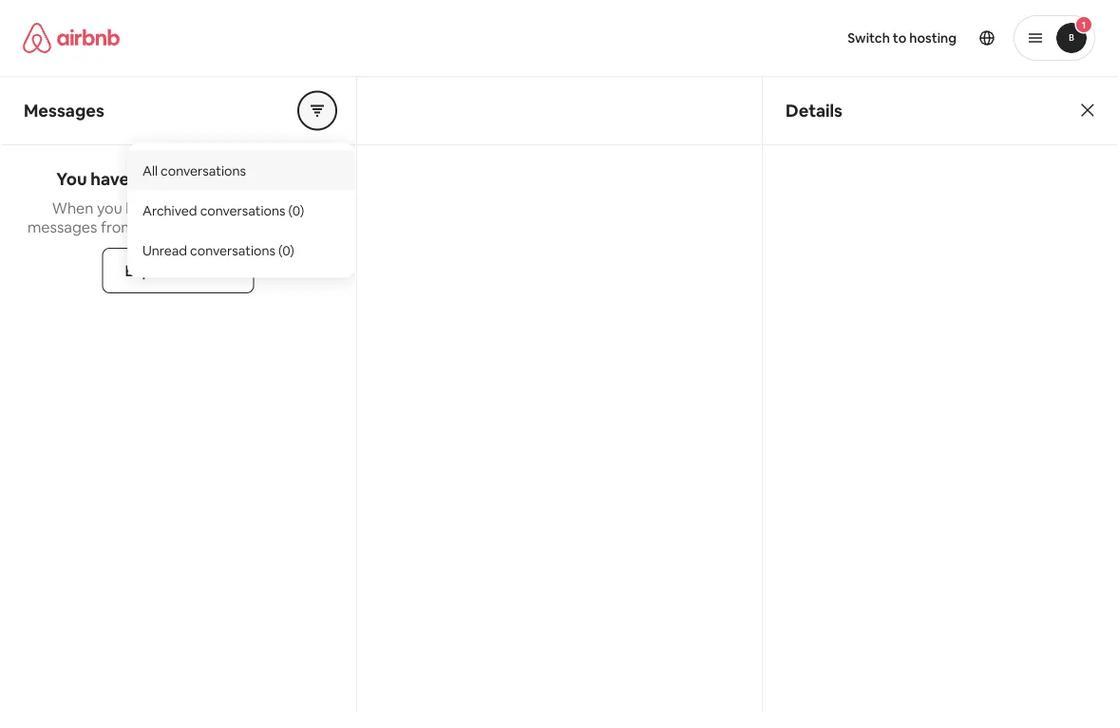 Task type: locate. For each thing, give the bounding box(es) containing it.
here.
[[294, 217, 329, 237]]

no
[[133, 168, 154, 190]]

(0)
[[288, 202, 304, 219], [278, 242, 294, 259]]

messages
[[218, 168, 300, 190], [27, 217, 97, 237]]

from
[[101, 217, 135, 237]]

show
[[232, 217, 269, 237]]

1 vertical spatial (0)
[[278, 242, 294, 259]]

0 vertical spatial (0)
[[288, 202, 304, 219]]

a
[[165, 198, 173, 218]]

0 horizontal spatial messages
[[27, 217, 97, 237]]

all conversations
[[143, 162, 246, 179]]

(0) down 'up'
[[278, 242, 294, 259]]

explore airbnb link
[[102, 248, 254, 294]]

messages down you
[[27, 217, 97, 237]]

messages up experience,
[[218, 168, 300, 190]]

(0) right show
[[288, 202, 304, 219]]

1 button
[[1014, 15, 1095, 61]]

host
[[172, 217, 203, 237]]

group inside messaging page main contents element
[[298, 92, 336, 130]]

conversations
[[161, 162, 246, 179], [200, 202, 285, 219], [190, 242, 275, 259]]

group
[[298, 92, 336, 130]]

unread conversations (0)
[[143, 242, 294, 259]]

0 vertical spatial conversations
[[161, 162, 246, 179]]

1 horizontal spatial messages
[[218, 168, 300, 190]]

conversations inside "button"
[[161, 162, 246, 179]]

switch to hosting link
[[836, 18, 968, 58]]

1 vertical spatial messages
[[27, 217, 97, 237]]

when
[[52, 198, 94, 218]]

you have no unread messages when you book a trip or experience, messages from your host will show up here.
[[27, 168, 329, 237]]

1 vertical spatial conversations
[[200, 202, 285, 219]]

unread
[[143, 242, 187, 259]]

you
[[97, 198, 122, 218]]

filter conversations. current filter: all conversations image
[[310, 103, 325, 118]]

you
[[56, 168, 87, 190]]

(0) for unread conversations (0)
[[278, 242, 294, 259]]

experience,
[[223, 198, 304, 218]]

your
[[138, 217, 169, 237]]

profile element
[[582, 0, 1095, 76]]

trip
[[176, 198, 201, 218]]

explore airbnb
[[125, 261, 231, 280]]

2 vertical spatial conversations
[[190, 242, 275, 259]]

book
[[126, 198, 162, 218]]

(0) for archived conversations (0)
[[288, 202, 304, 219]]

explore
[[125, 261, 179, 280]]



Task type: vqa. For each thing, say whether or not it's contained in the screenshot.
offers
no



Task type: describe. For each thing, give the bounding box(es) containing it.
messages
[[24, 99, 104, 122]]

1
[[1082, 19, 1086, 31]]

or
[[204, 198, 219, 218]]

will
[[207, 217, 229, 237]]

archived conversations (0)
[[143, 202, 304, 219]]

archived
[[143, 202, 197, 219]]

conversations for all
[[161, 162, 246, 179]]

switch
[[848, 29, 890, 47]]

details
[[786, 99, 843, 122]]

all conversations button
[[127, 151, 355, 190]]

to
[[893, 29, 907, 47]]

all
[[143, 162, 158, 179]]

have
[[91, 168, 129, 190]]

unread
[[157, 168, 215, 190]]

messaging page main contents element
[[0, 76, 1118, 713]]

0 vertical spatial messages
[[218, 168, 300, 190]]

conversations for unread
[[190, 242, 275, 259]]

up
[[272, 217, 290, 237]]

airbnb
[[182, 261, 231, 280]]

conversations for archived
[[200, 202, 285, 219]]

switch to hosting
[[848, 29, 957, 47]]

hosting
[[909, 29, 957, 47]]



